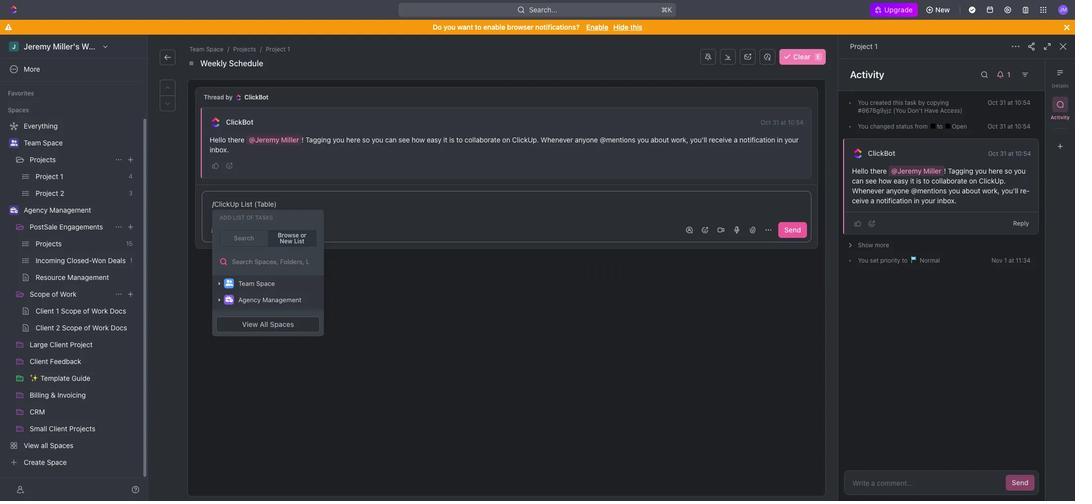 Task type: vqa. For each thing, say whether or not it's contained in the screenshot.
top how
yes



Task type: locate. For each thing, give the bounding box(es) containing it.
clickbot down the changed
[[868, 149, 896, 157]]

see
[[399, 136, 410, 144], [866, 177, 877, 185]]

at for created this task by copying
[[1008, 99, 1014, 106]]

inbox. inside ! tagging you here so you can see how easy it is to collaborate on clickup. whenever anyone @mentions you about work, you'll receive a notification in your inbox.
[[210, 145, 229, 154]]

activity down project 1 on the top of the page
[[850, 69, 885, 80]]

it for ceive
[[911, 177, 915, 185]]

this right hide
[[631, 23, 643, 31]]

management up postsale engagements link
[[49, 206, 91, 214]]

you up the #8678g9yjz on the right of page
[[858, 99, 869, 106]]

business time image
[[10, 207, 18, 213], [225, 297, 233, 302]]

your
[[785, 136, 799, 144], [922, 196, 936, 205]]

@mentions inside ! tagging you here so you can see how easy it is to collaborate on clickup. whenever anyone @mentions you about work, you'll re ceive a notification in your inbox.
[[911, 187, 947, 195]]

0 vertical spatial anyone
[[575, 136, 598, 144]]

engagements
[[59, 223, 103, 231]]

1 vertical spatial hello there
[[852, 167, 889, 175]]

team up weekly
[[189, 46, 205, 53]]

team space right user group image
[[24, 139, 63, 147]]

1 vertical spatial about
[[962, 187, 981, 195]]

0 vertical spatial agency management
[[24, 206, 91, 214]]

how inside ! tagging you here so you can see how easy it is to collaborate on clickup. whenever anyone @mentions you about work, you'll re ceive a notification in your inbox.
[[879, 177, 892, 185]]

your inside ! tagging you here so you can see how easy it is to collaborate on clickup. whenever anyone @mentions you about work, you'll receive a notification in your inbox.
[[785, 136, 799, 144]]

0 horizontal spatial agency management
[[24, 206, 91, 214]]

0 horizontal spatial team space link
[[24, 135, 137, 151]]

1 horizontal spatial hello
[[852, 167, 869, 175]]

clickup. for a
[[512, 136, 539, 144]]

1 vertical spatial clickup.
[[979, 177, 1006, 185]]

add list of tasks
[[220, 214, 273, 221]]

you'll
[[690, 136, 707, 144], [1002, 187, 1019, 195]]

is inside ! tagging you here so you can see how easy it is to collaborate on clickup. whenever anyone @mentions you about work, you'll re ceive a notification in your inbox.
[[917, 177, 922, 185]]

agency management up 'view all spaces' at left bottom
[[238, 296, 302, 304]]

spaces
[[8, 106, 29, 114], [270, 320, 294, 329]]

tree inside sidebar navigation
[[4, 118, 139, 470]]

user group image
[[225, 280, 233, 286]]

1 horizontal spatial send
[[1012, 478, 1029, 487]]

a inside ! tagging you here so you can see how easy it is to collaborate on clickup. whenever anyone @mentions you about work, you'll receive a notification in your inbox.
[[734, 136, 738, 144]]

0 vertical spatial agency
[[24, 206, 48, 214]]

0 horizontal spatial clickup.
[[512, 136, 539, 144]]

whenever inside ! tagging you here so you can see how easy it is to collaborate on clickup. whenever anyone @mentions you about work, you'll receive a notification in your inbox.
[[541, 136, 573, 144]]

notification
[[740, 136, 776, 144], [877, 196, 912, 205]]

1 vertical spatial in
[[914, 196, 920, 205]]

at for changed status from
[[1008, 123, 1014, 130]]

0 horizontal spatial there
[[228, 136, 245, 144]]

clickup
[[214, 200, 239, 208]]

clickbot button
[[226, 118, 254, 127]]

/ up weekly schedule
[[228, 46, 229, 53]]

of left work
[[52, 290, 58, 298]]

team space down search spaces, folders, lists text field
[[238, 280, 275, 287]]

1 vertical spatial work,
[[983, 187, 1000, 195]]

hello there down the changed
[[852, 167, 889, 175]]

! for ceive
[[944, 167, 946, 175]]

⌘k
[[662, 5, 673, 14]]

0 vertical spatial you
[[858, 99, 869, 106]]

is inside ! tagging you here so you can see how easy it is to collaborate on clickup. whenever anyone @mentions you about work, you'll receive a notification in your inbox.
[[450, 136, 455, 144]]

anyone inside ! tagging you here so you can see how easy it is to collaborate on clickup. whenever anyone @mentions you about work, you'll receive a notification in your inbox.
[[575, 136, 598, 144]]

there inside task sidebar content 'section'
[[871, 167, 887, 175]]

to inside ! tagging you here so you can see how easy it is to collaborate on clickup. whenever anyone @mentions you about work, you'll re ceive a notification in your inbox.
[[924, 177, 930, 185]]

1 horizontal spatial @mentions
[[911, 187, 947, 195]]

there down clickbot button
[[228, 136, 245, 144]]

1 horizontal spatial see
[[866, 177, 877, 185]]

1 vertical spatial projects
[[30, 155, 56, 164]]

see inside ! tagging you here so you can see how easy it is to collaborate on clickup. whenever anyone @mentions you about work, you'll re ceive a notification in your inbox.
[[866, 177, 877, 185]]

by inside the you created this task by copying #8678g9yjz (you don't have access)
[[919, 99, 925, 106]]

1 horizontal spatial agency management
[[238, 296, 302, 304]]

view all spaces button
[[216, 317, 320, 332]]

about for a
[[651, 136, 669, 144]]

0 horizontal spatial your
[[785, 136, 799, 144]]

0 horizontal spatial hello there
[[210, 136, 247, 144]]

clickbot up clickbot button
[[245, 94, 269, 101]]

0 vertical spatial of
[[246, 214, 254, 221]]

1 vertical spatial notification
[[877, 196, 912, 205]]

you left the set at right bottom
[[858, 257, 869, 264]]

0 vertical spatial it
[[444, 136, 448, 144]]

easy for ceive
[[894, 177, 909, 185]]

tagging inside ! tagging you here so you can see how easy it is to collaborate on clickup. whenever anyone @mentions you about work, you'll re ceive a notification in your inbox.
[[948, 167, 974, 175]]

so inside ! tagging you here so you can see how easy it is to collaborate on clickup. whenever anyone @mentions you about work, you'll re ceive a notification in your inbox.
[[1005, 167, 1013, 175]]

clickup. inside ! tagging you here so you can see how easy it is to collaborate on clickup. whenever anyone @mentions you about work, you'll receive a notification in your inbox.
[[512, 136, 539, 144]]

hello there down clickbot button
[[210, 136, 247, 144]]

clickbot down thread by
[[226, 118, 254, 126]]

you for set priority to
[[858, 257, 869, 264]]

clickup. for ceive
[[979, 177, 1006, 185]]

you for changed status from
[[858, 123, 869, 130]]

new button
[[922, 2, 956, 18]]

0 horizontal spatial tagging
[[306, 136, 331, 144]]

1 horizontal spatial /
[[228, 46, 229, 53]]

0 horizontal spatial space
[[43, 139, 63, 147]]

about inside ! tagging you here so you can see how easy it is to collaborate on clickup. whenever anyone @mentions you about work, you'll receive a notification in your inbox.
[[651, 136, 669, 144]]

to
[[475, 23, 482, 31], [937, 123, 945, 130], [457, 136, 463, 144], [924, 177, 930, 185], [902, 257, 908, 264]]

2 horizontal spatial team
[[238, 280, 255, 287]]

2 vertical spatial space
[[256, 280, 275, 287]]

there for a
[[228, 136, 245, 144]]

to inside ! tagging you here so you can see how easy it is to collaborate on clickup. whenever anyone @mentions you about work, you'll receive a notification in your inbox.
[[457, 136, 463, 144]]

about inside ! tagging you here so you can see how easy it is to collaborate on clickup. whenever anyone @mentions you about work, you'll re ceive a notification in your inbox.
[[962, 187, 981, 195]]

1 vertical spatial a
[[871, 196, 875, 205]]

copying
[[927, 99, 949, 106]]

list
[[241, 200, 253, 208]]

1 horizontal spatial is
[[917, 177, 922, 185]]

hello inside task sidebar content 'section'
[[852, 167, 869, 175]]

! for a
[[302, 136, 304, 144]]

hello for ceive
[[852, 167, 869, 175]]

0 vertical spatial projects
[[233, 46, 256, 53]]

spaces down favorites button
[[8, 106, 29, 114]]

project 1 link up weekly schedule link
[[264, 45, 292, 54]]

you'll left receive
[[690, 136, 707, 144]]

1 horizontal spatial on
[[970, 177, 978, 185]]

1 vertical spatial inbox.
[[938, 196, 957, 205]]

0 vertical spatial there
[[228, 136, 245, 144]]

1 horizontal spatial clickup.
[[979, 177, 1006, 185]]

1 horizontal spatial so
[[1005, 167, 1013, 175]]

1 horizontal spatial about
[[962, 187, 981, 195]]

1 vertical spatial you
[[858, 123, 869, 130]]

projects inside sidebar navigation
[[30, 155, 56, 164]]

0 horizontal spatial can
[[385, 136, 397, 144]]

how for a
[[412, 136, 425, 144]]

tasks
[[255, 214, 273, 221]]

0 horizontal spatial inbox.
[[210, 145, 229, 154]]

team space
[[24, 139, 63, 147], [238, 280, 275, 287]]

by
[[226, 94, 233, 101], [919, 99, 925, 106]]

clickup. inside ! tagging you here so you can see how easy it is to collaborate on clickup. whenever anyone @mentions you about work, you'll re ceive a notification in your inbox.
[[979, 177, 1006, 185]]

collaborate inside ! tagging you here so you can see how easy it is to collaborate on clickup. whenever anyone @mentions you about work, you'll receive a notification in your inbox.
[[465, 136, 501, 144]]

you'll left re
[[1002, 187, 1019, 195]]

created
[[870, 99, 892, 106]]

space right user group image
[[43, 139, 63, 147]]

whenever inside ! tagging you here so you can see how easy it is to collaborate on clickup. whenever anyone @mentions you about work, you'll re ceive a notification in your inbox.
[[852, 187, 885, 195]]

tree containing team space
[[4, 118, 139, 470]]

it inside ! tagging you here so you can see how easy it is to collaborate on clickup. whenever anyone @mentions you about work, you'll receive a notification in your inbox.
[[444, 136, 448, 144]]

1 horizontal spatial anyone
[[887, 187, 910, 195]]

space up weekly
[[206, 46, 224, 53]]

spaces right all at the bottom of the page
[[270, 320, 294, 329]]

on inside ! tagging you here so you can see how easy it is to collaborate on clickup. whenever anyone @mentions you about work, you'll re ceive a notification in your inbox.
[[970, 177, 978, 185]]

this up (you
[[893, 99, 904, 106]]

by up don't
[[919, 99, 925, 106]]

work, inside ! tagging you here so you can see how easy it is to collaborate on clickup. whenever anyone @mentions you about work, you'll receive a notification in your inbox.
[[671, 136, 689, 144]]

clickbot
[[245, 94, 269, 101], [226, 118, 254, 126], [868, 149, 896, 157]]

it
[[444, 136, 448, 144], [911, 177, 915, 185]]

1 vertical spatial this
[[893, 99, 904, 106]]

1 horizontal spatial management
[[263, 296, 302, 304]]

anyone inside ! tagging you here so you can see how easy it is to collaborate on clickup. whenever anyone @mentions you about work, you'll re ceive a notification in your inbox.
[[887, 187, 910, 195]]

tree
[[4, 118, 139, 470]]

31
[[1000, 99, 1006, 106], [773, 119, 779, 126], [1000, 123, 1006, 130], [1000, 150, 1007, 157]]

you'll inside ! tagging you here so you can see how easy it is to collaborate on clickup. whenever anyone @mentions you about work, you'll receive a notification in your inbox.
[[690, 136, 707, 144]]

1 vertical spatial so
[[1005, 167, 1013, 175]]

0 horizontal spatial /
[[212, 200, 214, 208]]

from
[[915, 123, 928, 130]]

0 horizontal spatial by
[[226, 94, 233, 101]]

collaborate
[[465, 136, 501, 144], [932, 177, 968, 185]]

0 vertical spatial team space
[[24, 139, 63, 147]]

1 horizontal spatial by
[[919, 99, 925, 106]]

send
[[785, 226, 801, 234], [1012, 478, 1029, 487]]

of
[[246, 214, 254, 221], [52, 290, 58, 298]]

0 horizontal spatial send button
[[779, 222, 807, 238]]

sidebar navigation
[[0, 35, 148, 501]]

1 horizontal spatial in
[[914, 196, 920, 205]]

! inside ! tagging you here so you can see how easy it is to collaborate on clickup. whenever anyone @mentions you about work, you'll receive a notification in your inbox.
[[302, 136, 304, 144]]

0 horizontal spatial of
[[52, 290, 58, 298]]

1 vertical spatial anyone
[[887, 187, 910, 195]]

whenever
[[541, 136, 573, 144], [852, 187, 885, 195]]

this
[[631, 23, 643, 31], [893, 99, 904, 106]]

1 horizontal spatial your
[[922, 196, 936, 205]]

is for ceive
[[917, 177, 922, 185]]

it inside ! tagging you here so you can see how easy it is to collaborate on clickup. whenever anyone @mentions you about work, you'll re ceive a notification in your inbox.
[[911, 177, 915, 185]]

can inside ! tagging you here so you can see how easy it is to collaborate on clickup. whenever anyone @mentions you about work, you'll re ceive a notification in your inbox.
[[852, 177, 864, 185]]

project 1 link down upgrade link
[[850, 42, 878, 50]]

activity down details
[[1051, 114, 1070, 120]]

you'll inside ! tagging you here so you can see how easy it is to collaborate on clickup. whenever anyone @mentions you about work, you'll re ceive a notification in your inbox.
[[1002, 187, 1019, 195]]

projects link
[[231, 45, 258, 54], [30, 152, 111, 168]]

here
[[346, 136, 361, 144], [989, 167, 1003, 175]]

this inside the you created this task by copying #8678g9yjz (you don't have access)
[[893, 99, 904, 106]]

hello there inside task sidebar content 'section'
[[852, 167, 889, 175]]

1 vertical spatial here
[[989, 167, 1003, 175]]

space
[[206, 46, 224, 53], [43, 139, 63, 147], [256, 280, 275, 287]]

0 horizontal spatial collaborate
[[465, 136, 501, 144]]

so inside ! tagging you here so you can see how easy it is to collaborate on clickup. whenever anyone @mentions you about work, you'll receive a notification in your inbox.
[[362, 136, 370, 144]]

/ up the schedule
[[260, 46, 262, 53]]

0 vertical spatial team space link
[[188, 45, 226, 54]]

favorites button
[[4, 88, 38, 99]]

collaborate inside ! tagging you here so you can see how easy it is to collaborate on clickup. whenever anyone @mentions you about work, you'll re ceive a notification in your inbox.
[[932, 177, 968, 185]]

1 vertical spatial clickbot
[[226, 118, 254, 126]]

space down search spaces, folders, lists text field
[[256, 280, 275, 287]]

0 horizontal spatial activity
[[850, 69, 885, 80]]

0 vertical spatial team
[[189, 46, 205, 53]]

it for a
[[444, 136, 448, 144]]

@mentions for ceive
[[911, 187, 947, 195]]

1 vertical spatial tagging
[[948, 167, 974, 175]]

! inside ! tagging you here so you can see how easy it is to collaborate on clickup. whenever anyone @mentions you about work, you'll re ceive a notification in your inbox.
[[944, 167, 946, 175]]

0 vertical spatial work,
[[671, 136, 689, 144]]

is for a
[[450, 136, 455, 144]]

team space inside sidebar navigation
[[24, 139, 63, 147]]

here inside ! tagging you here so you can see how easy it is to collaborate on clickup. whenever anyone @mentions you about work, you'll re ceive a notification in your inbox.
[[989, 167, 1003, 175]]

send button
[[779, 222, 807, 238], [1006, 475, 1035, 491]]

1 horizontal spatial inbox.
[[938, 196, 957, 205]]

2 vertical spatial clickbot
[[868, 149, 896, 157]]

agency up postsale
[[24, 206, 48, 214]]

so for ceive
[[1005, 167, 1013, 175]]

1
[[875, 42, 878, 50], [287, 46, 290, 53], [220, 226, 223, 234], [1005, 257, 1007, 264]]

0 horizontal spatial anyone
[[575, 136, 598, 144]]

1 inside button
[[220, 226, 223, 234]]

0 vertical spatial tagging
[[306, 136, 331, 144]]

you left the changed
[[858, 123, 869, 130]]

scope
[[30, 290, 50, 298]]

easy inside ! tagging you here so you can see how easy it is to collaborate on clickup. whenever anyone @mentions you about work, you'll re ceive a notification in your inbox.
[[894, 177, 909, 185]]

at
[[1008, 99, 1014, 106], [781, 119, 786, 126], [1008, 123, 1014, 130], [1009, 150, 1014, 157], [1009, 257, 1015, 264]]

1 horizontal spatial activity
[[1051, 114, 1070, 120]]

team right user group image
[[24, 139, 41, 147]]

reply
[[1014, 219, 1030, 227]]

all
[[260, 320, 268, 329]]

you
[[858, 99, 869, 106], [858, 123, 869, 130], [858, 257, 869, 264]]

(table)
[[254, 200, 277, 208]]

anyone
[[575, 136, 598, 144], [887, 187, 910, 195]]

can
[[385, 136, 397, 144], [852, 177, 864, 185]]

details
[[1052, 83, 1069, 89]]

hello
[[210, 136, 226, 144], [852, 167, 869, 175]]

0 vertical spatial hello there
[[210, 136, 247, 144]]

can for a
[[385, 136, 397, 144]]

1 vertical spatial space
[[43, 139, 63, 147]]

1 horizontal spatial notification
[[877, 196, 912, 205]]

agency management up postsale engagements
[[24, 206, 91, 214]]

see inside ! tagging you here so you can see how easy it is to collaborate on clickup. whenever anyone @mentions you about work, you'll receive a notification in your inbox.
[[399, 136, 410, 144]]

(you
[[894, 107, 906, 114]]

there down the changed
[[871, 167, 887, 175]]

1 horizontal spatial tagging
[[948, 167, 974, 175]]

tagging
[[306, 136, 331, 144], [948, 167, 974, 175]]

easy
[[427, 136, 442, 144], [894, 177, 909, 185]]

team space link
[[188, 45, 226, 54], [24, 135, 137, 151]]

hello there
[[210, 136, 247, 144], [852, 167, 889, 175]]

nov 1 at 11:34
[[992, 257, 1031, 264]]

collaborate for ceive
[[932, 177, 968, 185]]

search...
[[530, 5, 558, 14]]

1 vertical spatial spaces
[[270, 320, 294, 329]]

1 vertical spatial hello
[[852, 167, 869, 175]]

team right user group icon
[[238, 280, 255, 287]]

!
[[302, 136, 304, 144], [944, 167, 946, 175]]

oct 31 at 10:54
[[988, 99, 1031, 106], [761, 119, 804, 126], [988, 123, 1031, 130], [989, 150, 1032, 157]]

easy inside ! tagging you here so you can see how easy it is to collaborate on clickup. whenever anyone @mentions you about work, you'll receive a notification in your inbox.
[[427, 136, 442, 144]]

how inside ! tagging you here so you can see how easy it is to collaborate on clickup. whenever anyone @mentions you about work, you'll receive a notification in your inbox.
[[412, 136, 425, 144]]

1 vertical spatial see
[[866, 177, 877, 185]]

1 horizontal spatial can
[[852, 177, 864, 185]]

receive
[[709, 136, 732, 144]]

1 vertical spatial on
[[970, 177, 978, 185]]

hello there for ceive
[[852, 167, 889, 175]]

0 vertical spatial hello
[[210, 136, 226, 144]]

agency up the view on the left of page
[[238, 296, 261, 304]]

agency
[[24, 206, 48, 214], [238, 296, 261, 304]]

1 you from the top
[[858, 99, 869, 106]]

by right thread
[[226, 94, 233, 101]]

1 vertical spatial activity
[[1051, 114, 1070, 120]]

1 horizontal spatial you'll
[[1002, 187, 1019, 195]]

activity
[[850, 69, 885, 80], [1051, 114, 1070, 120]]

2 you from the top
[[858, 123, 869, 130]]

@mentions inside ! tagging you here so you can see how easy it is to collaborate on clickup. whenever anyone @mentions you about work, you'll receive a notification in your inbox.
[[600, 136, 636, 144]]

/
[[228, 46, 229, 53], [260, 46, 262, 53], [212, 200, 214, 208]]

weekly
[[200, 59, 227, 68]]

3 you from the top
[[858, 257, 869, 264]]

there for ceive
[[871, 167, 887, 175]]

team inside sidebar navigation
[[24, 139, 41, 147]]

can inside ! tagging you here so you can see how easy it is to collaborate on clickup. whenever anyone @mentions you about work, you'll receive a notification in your inbox.
[[385, 136, 397, 144]]

0 vertical spatial your
[[785, 136, 799, 144]]

work,
[[671, 136, 689, 144], [983, 187, 1000, 195]]

0 vertical spatial is
[[450, 136, 455, 144]]

1 vertical spatial is
[[917, 177, 922, 185]]

spaces inside button
[[270, 320, 294, 329]]

/ up 1 button
[[212, 200, 214, 208]]

0 horizontal spatial here
[[346, 136, 361, 144]]

of right list on the top of the page
[[246, 214, 254, 221]]

on inside ! tagging you here so you can see how easy it is to collaborate on clickup. whenever anyone @mentions you about work, you'll receive a notification in your inbox.
[[502, 136, 510, 144]]

upgrade link
[[871, 3, 918, 17]]

you created this task by copying #8678g9yjz (you don't have access)
[[858, 99, 963, 114]]

work, left receive
[[671, 136, 689, 144]]

0 horizontal spatial on
[[502, 136, 510, 144]]

1 horizontal spatial of
[[246, 214, 254, 221]]

1 horizontal spatial team space
[[238, 280, 275, 287]]

so
[[362, 136, 370, 144], [1005, 167, 1013, 175]]

thread
[[204, 94, 224, 101]]

management inside sidebar navigation
[[49, 206, 91, 214]]

agency inside sidebar navigation
[[24, 206, 48, 214]]

work, left re
[[983, 187, 1000, 195]]

management
[[49, 206, 91, 214], [263, 296, 302, 304]]

0 horizontal spatial how
[[412, 136, 425, 144]]

0 horizontal spatial send
[[785, 226, 801, 234]]

so for a
[[362, 136, 370, 144]]

tagging inside ! tagging you here so you can see how easy it is to collaborate on clickup. whenever anyone @mentions you about work, you'll receive a notification in your inbox.
[[306, 136, 331, 144]]

@mentions for a
[[600, 136, 636, 144]]

project 1 link
[[850, 42, 878, 50], [264, 45, 292, 54]]

0 vertical spatial in
[[777, 136, 783, 144]]

project
[[850, 42, 873, 50], [266, 46, 286, 53]]

management up 'view all spaces' at left bottom
[[263, 296, 302, 304]]

1 vertical spatial of
[[52, 290, 58, 298]]

of inside scope of work link
[[52, 290, 58, 298]]

1 horizontal spatial spaces
[[270, 320, 294, 329]]

work, inside ! tagging you here so you can see how easy it is to collaborate on clickup. whenever anyone @mentions you about work, you'll re ceive a notification in your inbox.
[[983, 187, 1000, 195]]

0 vertical spatial clickup.
[[512, 136, 539, 144]]

1 horizontal spatial projects link
[[231, 45, 258, 54]]

re
[[1021, 187, 1030, 195]]

there
[[228, 136, 245, 144], [871, 167, 887, 175]]

on for ceive
[[970, 177, 978, 185]]

0 vertical spatial @mentions
[[600, 136, 636, 144]]

here inside ! tagging you here so you can see how easy it is to collaborate on clickup. whenever anyone @mentions you about work, you'll receive a notification in your inbox.
[[346, 136, 361, 144]]

1 horizontal spatial send button
[[1006, 475, 1035, 491]]



Task type: describe. For each thing, give the bounding box(es) containing it.
clickbot inside clickbot button
[[226, 118, 254, 126]]

status
[[896, 123, 914, 130]]

0 vertical spatial this
[[631, 23, 643, 31]]

task sidebar navigation tab list
[[1050, 65, 1072, 154]]

search
[[234, 235, 254, 242]]

favorites
[[8, 90, 34, 97]]

0 horizontal spatial projects link
[[30, 152, 111, 168]]

can for ceive
[[852, 177, 864, 185]]

2 horizontal spatial /
[[260, 46, 262, 53]]

you inside the you created this task by copying #8678g9yjz (you don't have access)
[[858, 99, 869, 106]]

1 vertical spatial agency management
[[238, 296, 302, 304]]

! tagging you here so you can see how easy it is to collaborate on clickup. whenever anyone @mentions you about work, you'll re ceive a notification in your inbox.
[[852, 167, 1030, 205]]

new
[[936, 5, 950, 14]]

schedule
[[229, 59, 263, 68]]

11:34
[[1016, 257, 1031, 264]]

#8678g9yjz
[[858, 107, 892, 114]]

about for ceive
[[962, 187, 981, 195]]

1 vertical spatial team space link
[[24, 135, 137, 151]]

anyone for ceive
[[887, 187, 910, 195]]

enable
[[484, 23, 505, 31]]

2 horizontal spatial space
[[256, 280, 275, 287]]

collaborate for a
[[465, 136, 501, 144]]

weekly schedule
[[200, 59, 263, 68]]

project 1
[[850, 42, 878, 50]]

scope of work
[[30, 290, 77, 298]]

normal
[[919, 257, 940, 264]]

in inside ! tagging you here so you can see how easy it is to collaborate on clickup. whenever anyone @mentions you about work, you'll re ceive a notification in your inbox.
[[914, 196, 920, 205]]

activity inside task sidebar navigation tab list
[[1051, 114, 1070, 120]]

notification inside ! tagging you here so you can see how easy it is to collaborate on clickup. whenever anyone @mentions you about work, you'll receive a notification in your inbox.
[[740, 136, 776, 144]]

task sidebar content section
[[839, 59, 1045, 501]]

browser
[[507, 23, 534, 31]]

postsale engagements
[[30, 223, 103, 231]]

work, for a
[[671, 136, 689, 144]]

send button inside task sidebar content 'section'
[[1006, 475, 1035, 491]]

view all spaces
[[242, 320, 294, 329]]

in inside ! tagging you here so you can see how easy it is to collaborate on clickup. whenever anyone @mentions you about work, you'll receive a notification in your inbox.
[[777, 136, 783, 144]]

you'll for ceive
[[1002, 187, 1019, 195]]

/ clickup list (table)
[[212, 200, 277, 208]]

agency management link
[[24, 202, 137, 218]]

set priority to
[[869, 257, 910, 264]]

list
[[233, 214, 245, 221]]

you'll for a
[[690, 136, 707, 144]]

notification inside ! tagging you here so you can see how easy it is to collaborate on clickup. whenever anyone @mentions you about work, you'll re ceive a notification in your inbox.
[[877, 196, 912, 205]]

1 inside task sidebar content 'section'
[[1005, 257, 1007, 264]]

1 horizontal spatial space
[[206, 46, 224, 53]]

enable
[[587, 23, 609, 31]]

0 horizontal spatial project
[[266, 46, 286, 53]]

tagging for ceive
[[948, 167, 974, 175]]

1 horizontal spatial agency
[[238, 296, 261, 304]]

hello there for a
[[210, 136, 247, 144]]

activity inside task sidebar content 'section'
[[850, 69, 885, 80]]

have
[[925, 107, 939, 114]]

anyone for a
[[575, 136, 598, 144]]

reply button
[[1010, 217, 1033, 229]]

agency management inside sidebar navigation
[[24, 206, 91, 214]]

clear
[[794, 52, 811, 61]]

add
[[220, 214, 232, 221]]

here for ceive
[[989, 167, 1003, 175]]

clickbot inside task sidebar content 'section'
[[868, 149, 896, 157]]

1 vertical spatial business time image
[[225, 297, 233, 302]]

do you want to enable browser notifications? enable hide this
[[433, 23, 643, 31]]

0 vertical spatial send button
[[779, 222, 807, 238]]

1 horizontal spatial team
[[189, 46, 205, 53]]

your inside ! tagging you here so you can see how easy it is to collaborate on clickup. whenever anyone @mentions you about work, you'll re ceive a notification in your inbox.
[[922, 196, 936, 205]]

set
[[870, 257, 879, 264]]

notifications?
[[536, 23, 580, 31]]

open
[[951, 123, 967, 130]]

don't
[[908, 107, 923, 114]]

work, for ceive
[[983, 187, 1000, 195]]

work
[[60, 290, 77, 298]]

upgrade
[[885, 5, 913, 14]]

see for a
[[399, 136, 410, 144]]

hello for a
[[210, 136, 226, 144]]

easy for a
[[427, 136, 442, 144]]

! tagging you here so you can see how easy it is to collaborate on clickup. whenever anyone @mentions you about work, you'll receive a notification in your inbox.
[[210, 136, 801, 154]]

see for ceive
[[866, 177, 877, 185]]

0 vertical spatial clickbot
[[245, 94, 269, 101]]

weekly schedule link
[[198, 57, 265, 69]]

whenever for ceive
[[852, 187, 885, 195]]

ceive
[[852, 187, 1030, 205]]

a inside ! tagging you here so you can see how easy it is to collaborate on clickup. whenever anyone @mentions you about work, you'll re ceive a notification in your inbox.
[[871, 196, 875, 205]]

tagging for a
[[306, 136, 331, 144]]

whenever for a
[[541, 136, 573, 144]]

e
[[817, 53, 821, 60]]

1 button
[[206, 222, 229, 238]]

1 horizontal spatial project
[[850, 42, 873, 50]]

priority
[[881, 257, 901, 264]]

view
[[242, 320, 258, 329]]

send inside task sidebar content 'section'
[[1012, 478, 1029, 487]]

task
[[905, 99, 917, 106]]

team space / projects / project 1
[[189, 46, 290, 53]]

inbox. inside ! tagging you here so you can see how easy it is to collaborate on clickup. whenever anyone @mentions you about work, you'll re ceive a notification in your inbox.
[[938, 196, 957, 205]]

access)
[[941, 107, 963, 114]]

1 horizontal spatial projects
[[233, 46, 256, 53]]

postsale
[[30, 223, 58, 231]]

at for set priority to
[[1009, 257, 1015, 264]]

here for a
[[346, 136, 361, 144]]

nov
[[992, 257, 1003, 264]]

do
[[433, 23, 442, 31]]

on for a
[[502, 136, 510, 144]]

space inside sidebar navigation
[[43, 139, 63, 147]]

changed
[[870, 123, 895, 130]]

want
[[457, 23, 473, 31]]

postsale engagements link
[[30, 219, 111, 235]]

0 horizontal spatial business time image
[[10, 207, 18, 213]]

how for ceive
[[879, 177, 892, 185]]

user group image
[[10, 140, 18, 146]]

0 horizontal spatial project 1 link
[[264, 45, 292, 54]]

hide
[[614, 23, 629, 31]]

Search Spaces, Folders, Lists text field
[[212, 252, 324, 272]]

1 vertical spatial team space
[[238, 280, 275, 287]]

thread by
[[204, 94, 233, 101]]

spaces inside sidebar navigation
[[8, 106, 29, 114]]

scope of work link
[[30, 286, 111, 302]]

changed status from
[[869, 123, 930, 130]]

1 horizontal spatial project 1 link
[[850, 42, 878, 50]]



